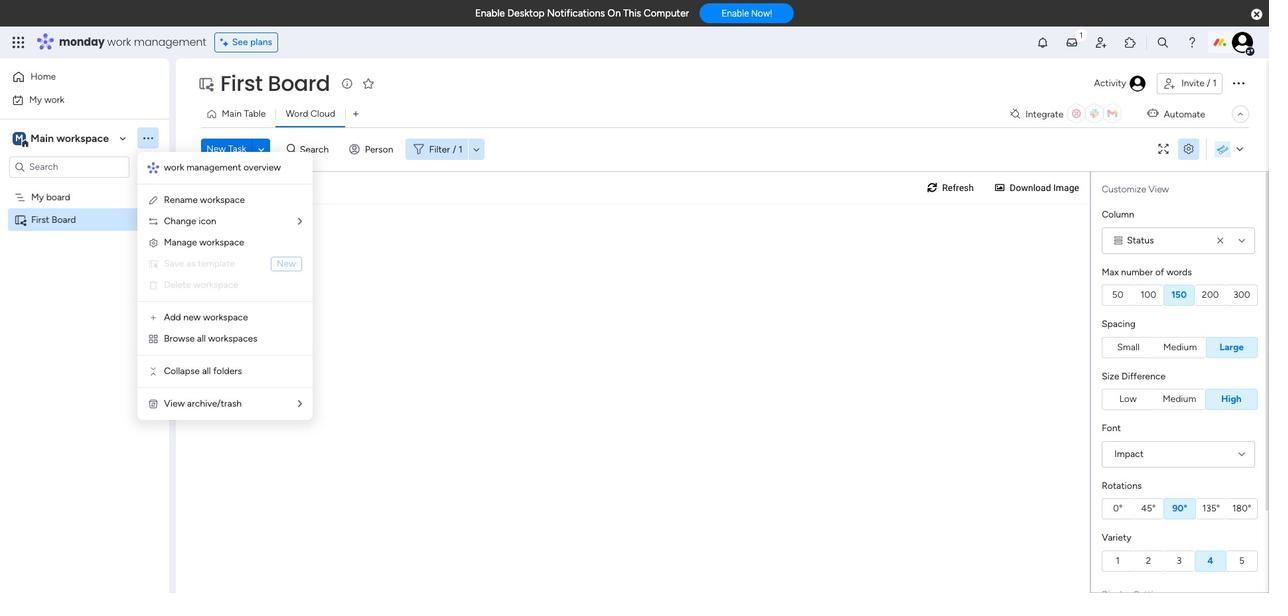 Task type: describe. For each thing, give the bounding box(es) containing it.
1 image
[[1076, 27, 1088, 42]]

100 button
[[1134, 285, 1165, 306]]

0°
[[1114, 503, 1123, 515]]

rename
[[164, 195, 198, 206]]

board
[[46, 192, 70, 203]]

activity button
[[1090, 73, 1152, 94]]

300 button
[[1227, 285, 1259, 306]]

arrow down image
[[469, 141, 485, 157]]

view archive/trash image
[[148, 399, 159, 410]]

1 horizontal spatial first
[[221, 68, 263, 98]]

enable for enable now!
[[722, 8, 750, 19]]

new for new
[[277, 258, 296, 270]]

enable desktop notifications on this computer
[[475, 7, 690, 19]]

/ for filter
[[453, 144, 457, 155]]

delete workspace
[[164, 280, 238, 291]]

main table button
[[201, 104, 276, 125]]

autopilot image
[[1148, 105, 1159, 122]]

see plans button
[[214, 33, 278, 52]]

word
[[286, 108, 308, 120]]

filter
[[429, 144, 450, 155]]

select product image
[[12, 36, 25, 49]]

word cloud
[[286, 108, 335, 120]]

add new workspace
[[164, 312, 248, 323]]

change
[[164, 216, 196, 227]]

v2 search image
[[287, 142, 297, 157]]

notifications
[[547, 7, 605, 19]]

0 horizontal spatial view
[[164, 399, 185, 410]]

max number of words
[[1103, 267, 1193, 278]]

work for my
[[44, 94, 65, 105]]

1 horizontal spatial view
[[1149, 184, 1170, 195]]

delete workspace image
[[148, 280, 159, 291]]

add
[[164, 312, 181, 323]]

view archive/trash
[[164, 399, 242, 410]]

computer
[[644, 7, 690, 19]]

large button
[[1207, 337, 1259, 358]]

manage
[[164, 237, 197, 248]]

1 horizontal spatial 1
[[1117, 556, 1121, 567]]

archive/trash
[[187, 399, 242, 410]]

invite
[[1182, 78, 1205, 89]]

1 for invite / 1
[[1214, 78, 1218, 89]]

invite / 1
[[1182, 78, 1218, 89]]

word cloud button
[[276, 104, 345, 125]]

person
[[365, 144, 394, 155]]

settings image
[[1179, 144, 1200, 154]]

automate
[[1165, 109, 1206, 120]]

list box containing my board
[[0, 183, 169, 410]]

apps image
[[1125, 36, 1138, 49]]

customize
[[1103, 184, 1147, 195]]

monday
[[59, 35, 105, 50]]

monday work management
[[59, 35, 206, 50]]

main for main workspace
[[31, 132, 54, 144]]

my board
[[31, 192, 70, 203]]

invite members image
[[1095, 36, 1109, 49]]

4 button
[[1195, 551, 1227, 572]]

folders
[[213, 366, 242, 377]]

home
[[31, 71, 56, 82]]

medium button for spacing
[[1155, 337, 1207, 358]]

150 button
[[1165, 285, 1195, 306]]

overview
[[244, 162, 281, 173]]

rotations
[[1103, 481, 1143, 492]]

desktop
[[508, 7, 545, 19]]

workspace for rename workspace
[[200, 195, 245, 206]]

menu containing work management overview
[[137, 152, 313, 420]]

180°
[[1233, 503, 1252, 515]]

enable for enable desktop notifications on this computer
[[475, 7, 505, 19]]

new task button
[[201, 139, 252, 160]]

workspace for main workspace
[[56, 132, 109, 144]]

collapse
[[164, 366, 200, 377]]

difference
[[1122, 371, 1166, 382]]

browse
[[164, 333, 195, 345]]

enable now! button
[[700, 3, 795, 23]]

plans
[[250, 37, 272, 48]]

inbox image
[[1066, 36, 1079, 49]]

as
[[187, 258, 196, 270]]

small
[[1118, 342, 1141, 353]]

main workspace
[[31, 132, 109, 144]]

list arrow image
[[298, 400, 302, 409]]

invite / 1 button
[[1158, 73, 1223, 94]]

shareable board image
[[14, 214, 27, 226]]

max
[[1103, 267, 1120, 278]]

collapse all folders image
[[148, 367, 159, 377]]

of
[[1156, 267, 1165, 278]]

all for collapse
[[202, 366, 211, 377]]

status
[[1128, 235, 1155, 246]]

200
[[1203, 290, 1220, 301]]

90°
[[1173, 503, 1188, 515]]

work inside menu
[[164, 162, 184, 173]]

rename workspace
[[164, 195, 245, 206]]

size difference
[[1103, 371, 1166, 382]]

medium button for size difference
[[1155, 389, 1206, 410]]

150
[[1172, 290, 1188, 301]]

change icon image
[[148, 217, 159, 227]]

my for my work
[[29, 94, 42, 105]]

see plans
[[232, 37, 272, 48]]

180° button
[[1227, 499, 1259, 520]]

Search field
[[297, 140, 337, 159]]



Task type: locate. For each thing, give the bounding box(es) containing it.
board up word
[[268, 68, 330, 98]]

new for new task
[[207, 143, 226, 155]]

dapulse integrations image
[[1011, 109, 1021, 119]]

1 vertical spatial view
[[164, 399, 185, 410]]

0 horizontal spatial first
[[31, 214, 49, 226]]

first up main table
[[221, 68, 263, 98]]

customize view
[[1103, 184, 1170, 195]]

1 vertical spatial medium button
[[1155, 389, 1206, 410]]

collapse board header image
[[1236, 109, 1247, 120]]

1 left arrow down icon
[[459, 144, 463, 155]]

new inside menu item
[[277, 258, 296, 270]]

workspace up the 'workspaces'
[[203, 312, 248, 323]]

medium button up difference
[[1155, 337, 1207, 358]]

browse all workspaces image
[[148, 334, 159, 345]]

task
[[228, 143, 246, 155]]

enable now!
[[722, 8, 773, 19]]

main for main table
[[222, 108, 242, 120]]

all
[[197, 333, 206, 345], [202, 366, 211, 377]]

change icon
[[164, 216, 216, 227]]

45°
[[1142, 503, 1157, 515]]

0 horizontal spatial new
[[207, 143, 226, 155]]

small button
[[1103, 337, 1155, 358]]

2
[[1147, 556, 1152, 567]]

200 button
[[1195, 285, 1227, 306]]

1 horizontal spatial main
[[222, 108, 242, 120]]

0° button
[[1103, 499, 1134, 520]]

3
[[1177, 556, 1183, 567]]

shareable board image
[[198, 76, 214, 92]]

new
[[207, 143, 226, 155], [277, 258, 296, 270]]

view right view archive/trash icon at the left of page
[[164, 399, 185, 410]]

4
[[1208, 556, 1214, 567]]

1 for filter / 1
[[459, 144, 463, 155]]

work right monday
[[107, 35, 131, 50]]

workspace for manage workspace
[[199, 237, 244, 248]]

my down home
[[29, 94, 42, 105]]

1 vertical spatial first board
[[31, 214, 76, 226]]

1 horizontal spatial board
[[268, 68, 330, 98]]

integrate
[[1026, 109, 1064, 120]]

/ inside invite / 1 button
[[1208, 78, 1211, 89]]

0 vertical spatial work
[[107, 35, 131, 50]]

new
[[183, 312, 201, 323]]

impact
[[1115, 449, 1144, 460]]

new up work management overview
[[207, 143, 226, 155]]

new inside button
[[207, 143, 226, 155]]

1 vertical spatial work
[[44, 94, 65, 105]]

jacob simon image
[[1233, 32, 1254, 53]]

0 vertical spatial first
[[221, 68, 263, 98]]

work up rename
[[164, 162, 184, 173]]

delete workspace menu item
[[148, 278, 302, 294]]

service icon image
[[148, 259, 159, 270]]

high button
[[1206, 389, 1259, 410]]

0 vertical spatial /
[[1208, 78, 1211, 89]]

column
[[1103, 209, 1135, 221]]

my left the board
[[31, 192, 44, 203]]

search everything image
[[1157, 36, 1170, 49]]

2 vertical spatial work
[[164, 162, 184, 173]]

0 vertical spatial my
[[29, 94, 42, 105]]

see
[[232, 37, 248, 48]]

manage workspace
[[164, 237, 244, 248]]

table
[[244, 108, 266, 120]]

workspace
[[56, 132, 109, 144], [200, 195, 245, 206], [199, 237, 244, 248], [194, 280, 238, 291], [203, 312, 248, 323]]

work management overview
[[164, 162, 281, 173]]

1 vertical spatial /
[[453, 144, 457, 155]]

workspaces
[[208, 333, 258, 345]]

0 vertical spatial management
[[134, 35, 206, 50]]

medium button down difference
[[1155, 389, 1206, 410]]

first board inside list box
[[31, 214, 76, 226]]

collapse all folders
[[164, 366, 242, 377]]

work for monday
[[107, 35, 131, 50]]

100
[[1141, 290, 1157, 301]]

0 horizontal spatial board
[[52, 214, 76, 226]]

cloud
[[311, 108, 335, 120]]

delete
[[164, 280, 191, 291]]

save as template
[[164, 258, 235, 270]]

0 vertical spatial medium
[[1164, 342, 1198, 353]]

enable left now! on the right top of the page
[[722, 8, 750, 19]]

main table
[[222, 108, 266, 120]]

medium for spacing
[[1164, 342, 1198, 353]]

activity
[[1095, 78, 1127, 89]]

work inside my work button
[[44, 94, 65, 105]]

1 down variety
[[1117, 556, 1121, 567]]

all left folders
[[202, 366, 211, 377]]

variety
[[1103, 533, 1132, 544]]

1 vertical spatial 1
[[459, 144, 463, 155]]

0 horizontal spatial first board
[[31, 214, 76, 226]]

1 vertical spatial all
[[202, 366, 211, 377]]

list box
[[0, 183, 169, 410]]

my work
[[29, 94, 65, 105]]

/ right filter
[[453, 144, 457, 155]]

first
[[221, 68, 263, 98], [31, 214, 49, 226]]

menu item containing save as template
[[148, 256, 302, 272]]

all down add new workspace
[[197, 333, 206, 345]]

option
[[0, 185, 169, 188]]

0 horizontal spatial main
[[31, 132, 54, 144]]

2 vertical spatial 1
[[1117, 556, 1121, 567]]

low button
[[1103, 389, 1155, 410]]

0 vertical spatial first board
[[221, 68, 330, 98]]

50
[[1113, 290, 1124, 301]]

1 horizontal spatial enable
[[722, 8, 750, 19]]

board down the board
[[52, 214, 76, 226]]

workspace up template
[[199, 237, 244, 248]]

1 right invite
[[1214, 78, 1218, 89]]

3 button
[[1165, 551, 1195, 572]]

all for browse
[[197, 333, 206, 345]]

management up shareable board image
[[134, 35, 206, 50]]

medium for size difference
[[1163, 394, 1197, 405]]

1 vertical spatial new
[[277, 258, 296, 270]]

main
[[222, 108, 242, 120], [31, 132, 54, 144]]

1 vertical spatial management
[[187, 162, 241, 173]]

rename workspace image
[[148, 195, 159, 206]]

first board
[[221, 68, 330, 98], [31, 214, 76, 226]]

1
[[1214, 78, 1218, 89], [459, 144, 463, 155], [1117, 556, 1121, 567]]

workspace up the icon
[[200, 195, 245, 206]]

workspace down template
[[194, 280, 238, 291]]

v2 status outline image
[[1115, 236, 1123, 245]]

2 horizontal spatial 1
[[1214, 78, 1218, 89]]

my inside button
[[29, 94, 42, 105]]

medium down difference
[[1163, 394, 1197, 405]]

board inside list box
[[52, 214, 76, 226]]

board
[[268, 68, 330, 98], [52, 214, 76, 226]]

2 horizontal spatial work
[[164, 162, 184, 173]]

help image
[[1186, 36, 1200, 49]]

management
[[134, 35, 206, 50], [187, 162, 241, 173]]

45° button
[[1134, 499, 1165, 520]]

main inside workspace selection element
[[31, 132, 54, 144]]

medium
[[1164, 342, 1198, 353], [1163, 394, 1197, 405]]

menu item
[[148, 256, 302, 272]]

0 horizontal spatial enable
[[475, 7, 505, 19]]

on
[[608, 7, 621, 19]]

management down 'new task' button
[[187, 162, 241, 173]]

1 vertical spatial first
[[31, 214, 49, 226]]

main inside button
[[222, 108, 242, 120]]

list arrow image
[[298, 217, 302, 226]]

size
[[1103, 371, 1120, 382]]

workspace inside menu item
[[194, 280, 238, 291]]

0 vertical spatial main
[[222, 108, 242, 120]]

spacing
[[1103, 319, 1136, 330]]

135° button
[[1197, 499, 1227, 520]]

icon
[[199, 216, 216, 227]]

0 vertical spatial medium button
[[1155, 337, 1207, 358]]

now!
[[752, 8, 773, 19]]

add new workspace image
[[148, 313, 159, 323]]

dapulse close image
[[1252, 8, 1263, 21]]

1 horizontal spatial work
[[107, 35, 131, 50]]

medium button
[[1155, 337, 1207, 358], [1155, 389, 1206, 410]]

menu
[[137, 152, 313, 420]]

0 vertical spatial all
[[197, 333, 206, 345]]

angle down image
[[258, 144, 265, 154]]

first right shareable board icon at the top
[[31, 214, 49, 226]]

notifications image
[[1037, 36, 1050, 49]]

options image
[[1231, 75, 1247, 91]]

1 vertical spatial my
[[31, 192, 44, 203]]

first board up 'table'
[[221, 68, 330, 98]]

add to favorites image
[[362, 77, 375, 90]]

0 vertical spatial view
[[1149, 184, 1170, 195]]

workspace for delete workspace
[[194, 280, 238, 291]]

home button
[[8, 66, 143, 88]]

large
[[1221, 342, 1245, 353]]

management inside menu
[[187, 162, 241, 173]]

workspace selection element
[[13, 131, 111, 148]]

5
[[1240, 556, 1245, 567]]

work down home
[[44, 94, 65, 105]]

template
[[198, 258, 235, 270]]

0 horizontal spatial /
[[453, 144, 457, 155]]

view
[[1149, 184, 1170, 195], [164, 399, 185, 410]]

enable
[[475, 7, 505, 19], [722, 8, 750, 19]]

workspace image
[[13, 131, 26, 146]]

1 horizontal spatial /
[[1208, 78, 1211, 89]]

50 button
[[1103, 285, 1134, 306]]

first board down my board
[[31, 214, 76, 226]]

/ right invite
[[1208, 78, 1211, 89]]

90° button
[[1165, 499, 1197, 520]]

show board description image
[[340, 77, 356, 90]]

manage workspace image
[[148, 238, 159, 248]]

workspace up the search in workspace field
[[56, 132, 109, 144]]

filter / 1
[[429, 144, 463, 155]]

0 vertical spatial board
[[268, 68, 330, 98]]

medium up difference
[[1164, 342, 1198, 353]]

300
[[1234, 290, 1251, 301]]

1 vertical spatial medium
[[1163, 394, 1197, 405]]

/ for invite
[[1208, 78, 1211, 89]]

First Board field
[[217, 68, 334, 98]]

1 horizontal spatial first board
[[221, 68, 330, 98]]

2 button
[[1134, 551, 1165, 572]]

view right customize
[[1149, 184, 1170, 195]]

1 horizontal spatial new
[[277, 258, 296, 270]]

open full screen image
[[1154, 144, 1175, 154]]

5 button
[[1227, 551, 1259, 572]]

0 horizontal spatial work
[[44, 94, 65, 105]]

workspace options image
[[141, 132, 155, 145]]

0 vertical spatial new
[[207, 143, 226, 155]]

new up delete workspace menu item
[[277, 258, 296, 270]]

main right workspace icon
[[31, 132, 54, 144]]

add view image
[[353, 109, 359, 119]]

number
[[1122, 267, 1154, 278]]

enable inside button
[[722, 8, 750, 19]]

my work button
[[8, 89, 143, 111]]

0 horizontal spatial 1
[[459, 144, 463, 155]]

135°
[[1203, 503, 1221, 515]]

enable left desktop
[[475, 7, 505, 19]]

/
[[1208, 78, 1211, 89], [453, 144, 457, 155]]

person button
[[344, 139, 402, 160]]

1 button
[[1103, 551, 1134, 572]]

my
[[29, 94, 42, 105], [31, 192, 44, 203]]

m
[[15, 133, 23, 144]]

1 vertical spatial board
[[52, 214, 76, 226]]

1 vertical spatial main
[[31, 132, 54, 144]]

new task
[[207, 143, 246, 155]]

main left 'table'
[[222, 108, 242, 120]]

my for my board
[[31, 192, 44, 203]]

0 vertical spatial 1
[[1214, 78, 1218, 89]]

this
[[624, 7, 642, 19]]

save
[[164, 258, 184, 270]]

Search in workspace field
[[28, 159, 111, 175]]



Task type: vqa. For each thing, say whether or not it's contained in the screenshot.


